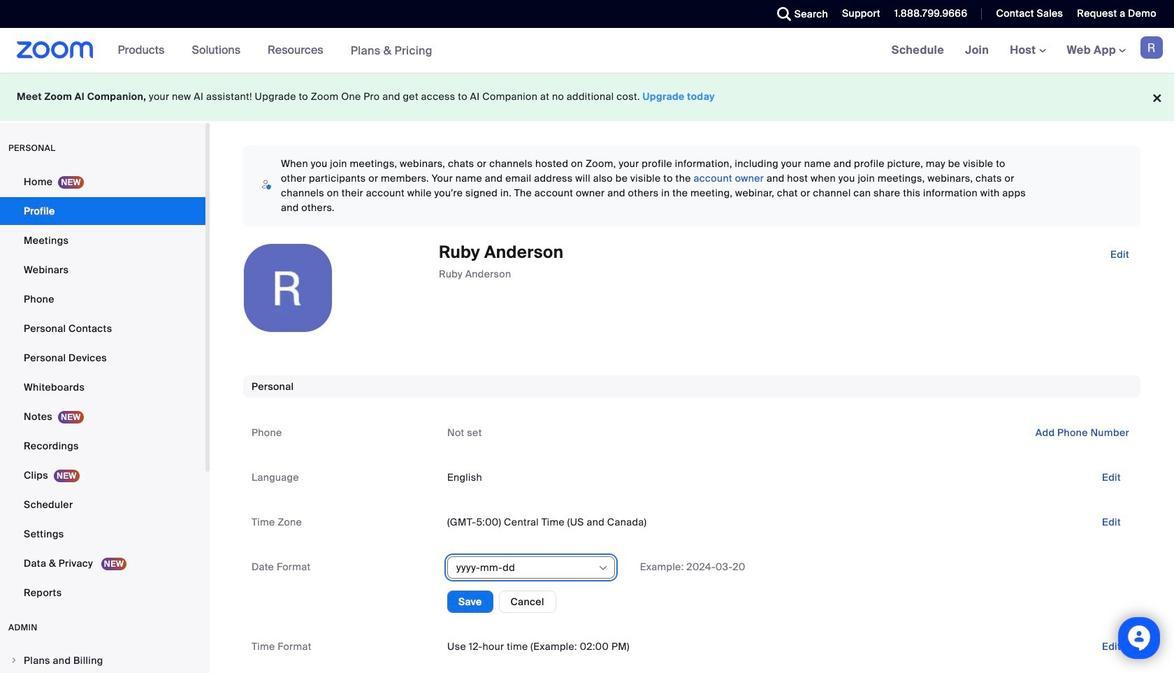 Task type: vqa. For each thing, say whether or not it's contained in the screenshot.
Zoom Logo
yes



Task type: locate. For each thing, give the bounding box(es) containing it.
personal menu menu
[[0, 168, 205, 608]]

banner
[[0, 28, 1174, 73]]

menu item
[[0, 647, 205, 673]]

profile picture image
[[1141, 36, 1163, 59]]

footer
[[0, 73, 1174, 121]]

right image
[[10, 656, 18, 665]]

user photo image
[[244, 244, 332, 332]]



Task type: describe. For each thing, give the bounding box(es) containing it.
zoom logo image
[[17, 41, 93, 59]]

edit user photo image
[[277, 282, 299, 294]]

meetings navigation
[[881, 28, 1174, 73]]

product information navigation
[[107, 28, 443, 73]]



